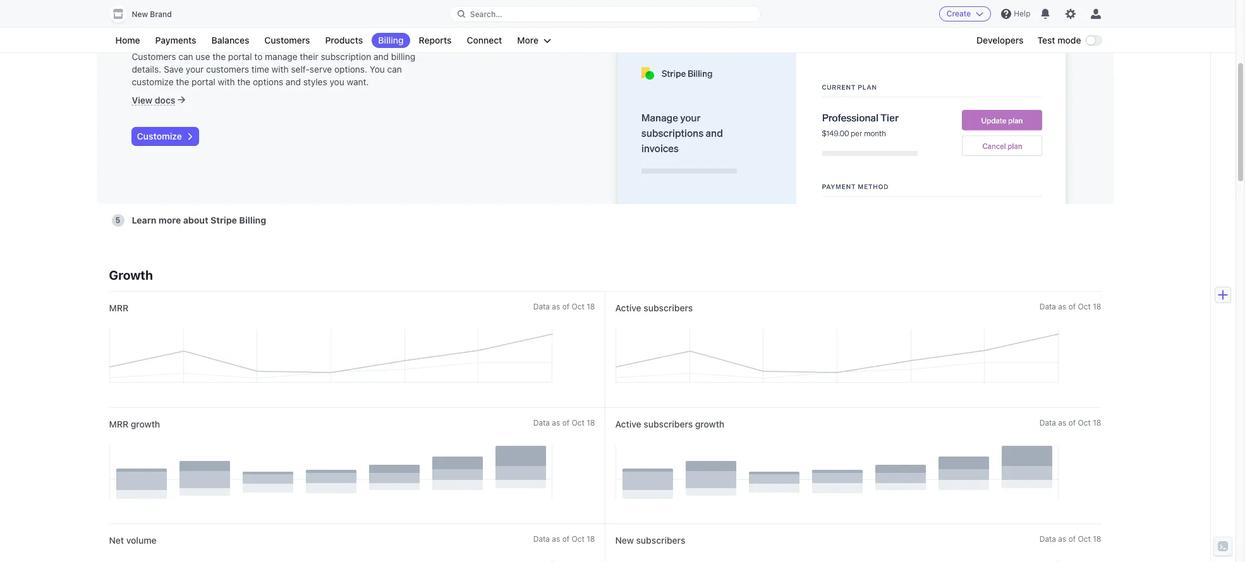 Task type: vqa. For each thing, say whether or not it's contained in the screenshot.


Task type: locate. For each thing, give the bounding box(es) containing it.
learn more about stripe billing
[[132, 215, 266, 226]]

1 vertical spatial active
[[616, 419, 642, 430]]

18
[[587, 302, 595, 312], [1094, 302, 1102, 312], [587, 419, 595, 428], [1094, 419, 1102, 428], [587, 535, 595, 544], [1094, 535, 1102, 544]]

oct
[[572, 302, 585, 312], [1078, 302, 1091, 312], [572, 419, 585, 428], [1078, 419, 1091, 428], [572, 535, 585, 544], [1078, 535, 1091, 544]]

1 vertical spatial can
[[387, 64, 402, 75]]

data as of oct 18 for mrr
[[534, 302, 595, 312]]

help
[[1015, 9, 1031, 18]]

home
[[115, 35, 140, 46]]

data for mrr growth
[[534, 419, 550, 428]]

payments
[[155, 35, 196, 46]]

portal
[[325, 33, 351, 44], [228, 51, 252, 62], [192, 77, 216, 87]]

0 vertical spatial mrr
[[109, 303, 128, 314]]

1 vertical spatial self-
[[291, 64, 310, 75]]

1 horizontal spatial serve
[[310, 64, 332, 75]]

help button
[[997, 4, 1036, 24]]

2 vertical spatial portal
[[192, 77, 216, 87]]

serve
[[255, 33, 279, 44], [310, 64, 332, 75]]

0 vertical spatial self-
[[235, 33, 255, 44]]

self-
[[235, 33, 255, 44], [291, 64, 310, 75]]

4
[[115, 34, 121, 44]]

1 vertical spatial serve
[[310, 64, 332, 75]]

2 horizontal spatial the
[[237, 77, 251, 87]]

the down save
[[176, 77, 189, 87]]

want.
[[347, 77, 369, 87]]

active
[[616, 303, 642, 314], [616, 419, 642, 430]]

portal up customers
[[228, 51, 252, 62]]

billing right "stripe"
[[239, 215, 266, 226]]

customize
[[137, 131, 182, 142]]

data as of oct 18 for net volume
[[534, 535, 595, 544]]

as
[[552, 302, 560, 312], [1059, 302, 1067, 312], [552, 419, 560, 428], [1059, 419, 1067, 428], [552, 535, 560, 544], [1059, 535, 1067, 544]]

as for new subscribers
[[1059, 535, 1067, 544]]

0 vertical spatial customize
[[180, 33, 225, 44]]

can up 'your'
[[179, 51, 193, 62]]

0 horizontal spatial new
[[132, 9, 148, 19]]

0 horizontal spatial billing
[[239, 215, 266, 226]]

oct for new subscribers
[[1078, 535, 1091, 544]]

data as of oct 18
[[534, 302, 595, 312], [1040, 302, 1102, 312], [534, 419, 595, 428], [1040, 419, 1102, 428], [534, 535, 595, 544], [1040, 535, 1102, 544]]

subscribers for new subscribers
[[637, 536, 686, 546]]

0 horizontal spatial customize
[[132, 77, 174, 87]]

self- down their on the left top
[[291, 64, 310, 75]]

billing
[[391, 51, 416, 62]]

serve up to
[[255, 33, 279, 44]]

0 horizontal spatial serve
[[255, 33, 279, 44]]

can
[[179, 51, 193, 62], [387, 64, 402, 75]]

time
[[252, 64, 269, 75]]

portal down 'your'
[[192, 77, 216, 87]]

2 horizontal spatial portal
[[325, 33, 351, 44]]

developers link
[[971, 33, 1030, 48]]

18 for active subscribers
[[1094, 302, 1102, 312]]

as for mrr
[[552, 302, 560, 312]]

data as of oct 18 for mrr growth
[[534, 419, 595, 428]]

customize button
[[132, 128, 199, 146]]

0 vertical spatial customers
[[265, 35, 310, 46]]

oct for mrr growth
[[572, 419, 585, 428]]

billing up billing
[[378, 35, 404, 46]]

oct for mrr
[[572, 302, 585, 312]]

new for new brand
[[132, 9, 148, 19]]

active for active subscribers
[[616, 303, 642, 314]]

1 vertical spatial subscribers
[[644, 419, 693, 430]]

styles
[[303, 77, 327, 87]]

customers for customers can use the portal to manage their subscription and billing details. save your customers time with self-serve options. you can customize the portal with the options and styles you want.
[[132, 51, 176, 62]]

the down customers
[[237, 77, 251, 87]]

serve up styles
[[310, 64, 332, 75]]

portal up the subscription
[[325, 33, 351, 44]]

new
[[132, 9, 148, 19], [616, 536, 634, 546]]

1 horizontal spatial and
[[286, 77, 301, 87]]

billing inside billing link
[[378, 35, 404, 46]]

1 vertical spatial customers
[[132, 51, 176, 62]]

set up and customize a self-serve customer portal
[[132, 33, 351, 44]]

data as of oct 18 for active subscribers
[[1040, 302, 1102, 312]]

0 horizontal spatial growth
[[131, 419, 160, 430]]

and left styles
[[286, 77, 301, 87]]

0 vertical spatial billing
[[378, 35, 404, 46]]

1 vertical spatial new
[[616, 536, 634, 546]]

can down billing
[[387, 64, 402, 75]]

2 active from the top
[[616, 419, 642, 430]]

balances
[[212, 35, 249, 46]]

0 vertical spatial subscribers
[[644, 303, 693, 314]]

with
[[272, 64, 289, 75], [218, 77, 235, 87]]

billing
[[378, 35, 404, 46], [239, 215, 266, 226]]

1 vertical spatial mrr
[[109, 419, 128, 430]]

with down customers
[[218, 77, 235, 87]]

of for net volume
[[563, 535, 570, 544]]

set
[[132, 33, 147, 44]]

1 horizontal spatial the
[[213, 51, 226, 62]]

developers
[[977, 35, 1024, 46]]

customize up use on the left top
[[180, 33, 225, 44]]

18 for net volume
[[587, 535, 595, 544]]

2 growth from the left
[[696, 419, 725, 430]]

brand
[[150, 9, 172, 19]]

products
[[325, 35, 363, 46]]

save
[[164, 64, 183, 75]]

subscribers for active subscribers growth
[[644, 419, 693, 430]]

2 vertical spatial subscribers
[[637, 536, 686, 546]]

0 vertical spatial with
[[272, 64, 289, 75]]

0 vertical spatial active
[[616, 303, 642, 314]]

view docs link
[[132, 95, 186, 106]]

1 vertical spatial and
[[374, 51, 389, 62]]

customers up details.
[[132, 51, 176, 62]]

0 horizontal spatial customers
[[132, 51, 176, 62]]

1 horizontal spatial self-
[[291, 64, 310, 75]]

18 for mrr growth
[[587, 419, 595, 428]]

and up 'you'
[[374, 51, 389, 62]]

of
[[563, 302, 570, 312], [1069, 302, 1076, 312], [563, 419, 570, 428], [1069, 419, 1076, 428], [563, 535, 570, 544], [1069, 535, 1076, 544]]

serve inside customers can use the portal to manage their subscription and billing details. save your customers time with self-serve options. you can customize the portal with the options and styles you want.
[[310, 64, 332, 75]]

new for new subscribers
[[616, 536, 634, 546]]

active subscribers growth
[[616, 419, 725, 430]]

customers up manage
[[265, 35, 310, 46]]

with down manage
[[272, 64, 289, 75]]

of for new subscribers
[[1069, 535, 1076, 544]]

a
[[228, 33, 233, 44]]

customers
[[265, 35, 310, 46], [132, 51, 176, 62]]

of for mrr growth
[[563, 419, 570, 428]]

stripe
[[211, 215, 237, 226]]

1 horizontal spatial billing
[[378, 35, 404, 46]]

create button
[[940, 6, 992, 22]]

the
[[213, 51, 226, 62], [176, 77, 189, 87], [237, 77, 251, 87]]

customers inside customers can use the portal to manage their subscription and billing details. save your customers time with self-serve options. you can customize the portal with the options and styles you want.
[[132, 51, 176, 62]]

the up customers
[[213, 51, 226, 62]]

1 vertical spatial with
[[218, 77, 235, 87]]

growth
[[131, 419, 160, 430], [696, 419, 725, 430]]

as for active subscribers growth
[[1059, 419, 1067, 428]]

home link
[[109, 33, 146, 48]]

mode
[[1058, 35, 1082, 46]]

18 for active subscribers growth
[[1094, 419, 1102, 428]]

0 vertical spatial new
[[132, 9, 148, 19]]

oct for active subscribers
[[1078, 302, 1091, 312]]

connect link
[[461, 33, 509, 48]]

0 horizontal spatial can
[[179, 51, 193, 62]]

customize down details.
[[132, 77, 174, 87]]

and
[[162, 33, 178, 44], [374, 51, 389, 62], [286, 77, 301, 87]]

0 vertical spatial can
[[179, 51, 193, 62]]

0 vertical spatial portal
[[325, 33, 351, 44]]

search…
[[470, 9, 502, 19]]

18 for mrr
[[587, 302, 595, 312]]

1 horizontal spatial customers
[[265, 35, 310, 46]]

1 mrr from the top
[[109, 303, 128, 314]]

18 for new subscribers
[[1094, 535, 1102, 544]]

self- right a at the left top of the page
[[235, 33, 255, 44]]

1 vertical spatial customize
[[132, 77, 174, 87]]

0 horizontal spatial and
[[162, 33, 178, 44]]

oct for active subscribers growth
[[1078, 419, 1091, 428]]

mrr
[[109, 303, 128, 314], [109, 419, 128, 430]]

data
[[534, 302, 550, 312], [1040, 302, 1057, 312], [534, 419, 550, 428], [1040, 419, 1057, 428], [534, 535, 550, 544], [1040, 535, 1057, 544]]

subscribers
[[644, 303, 693, 314], [644, 419, 693, 430], [637, 536, 686, 546]]

test
[[1038, 35, 1056, 46]]

customer
[[281, 33, 323, 44]]

1 vertical spatial portal
[[228, 51, 252, 62]]

0 horizontal spatial with
[[218, 77, 235, 87]]

customers link
[[258, 33, 316, 48]]

1 horizontal spatial new
[[616, 536, 634, 546]]

customers for customers
[[265, 35, 310, 46]]

customers can use the portal to manage their subscription and billing details. save your customers time with self-serve options. you can customize the portal with the options and styles you want.
[[132, 51, 416, 87]]

and right up
[[162, 33, 178, 44]]

1 horizontal spatial growth
[[696, 419, 725, 430]]

customize
[[180, 33, 225, 44], [132, 77, 174, 87]]

2 mrr from the top
[[109, 419, 128, 430]]

volume
[[126, 536, 157, 546]]

1 active from the top
[[616, 303, 642, 314]]

new inside button
[[132, 9, 148, 19]]



Task type: describe. For each thing, give the bounding box(es) containing it.
oct for net volume
[[572, 535, 585, 544]]

data as of oct 18 for active subscribers growth
[[1040, 419, 1102, 428]]

1 horizontal spatial with
[[272, 64, 289, 75]]

reports link
[[413, 33, 458, 48]]

1 vertical spatial billing
[[239, 215, 266, 226]]

more
[[518, 35, 539, 46]]

new brand button
[[109, 5, 184, 23]]

1 horizontal spatial customize
[[180, 33, 225, 44]]

of for active subscribers growth
[[1069, 419, 1076, 428]]

products link
[[319, 33, 369, 48]]

view docs
[[132, 95, 175, 106]]

as for mrr growth
[[552, 419, 560, 428]]

data as of oct 18 for new subscribers
[[1040, 535, 1102, 544]]

options.
[[335, 64, 367, 75]]

2 vertical spatial and
[[286, 77, 301, 87]]

data for active subscribers growth
[[1040, 419, 1057, 428]]

customize inside customers can use the portal to manage their subscription and billing details. save your customers time with self-serve options. you can customize the portal with the options and styles you want.
[[132, 77, 174, 87]]

their
[[300, 51, 319, 62]]

payments link
[[149, 33, 203, 48]]

1 horizontal spatial can
[[387, 64, 402, 75]]

subscribers for active subscribers
[[644, 303, 693, 314]]

Search… search field
[[450, 6, 761, 22]]

net
[[109, 536, 124, 546]]

data for net volume
[[534, 535, 550, 544]]

0 horizontal spatial the
[[176, 77, 189, 87]]

reports
[[419, 35, 452, 46]]

customers
[[206, 64, 249, 75]]

mrr for mrr growth
[[109, 419, 128, 430]]

active subscribers
[[616, 303, 693, 314]]

create
[[947, 9, 972, 18]]

your
[[186, 64, 204, 75]]

balances link
[[205, 33, 256, 48]]

data for active subscribers
[[1040, 302, 1057, 312]]

more
[[159, 215, 181, 226]]

view
[[132, 95, 153, 106]]

0 vertical spatial serve
[[255, 33, 279, 44]]

test mode
[[1038, 35, 1082, 46]]

connect
[[467, 35, 502, 46]]

subscription
[[321, 51, 371, 62]]

docs
[[155, 95, 175, 106]]

data for new subscribers
[[1040, 535, 1057, 544]]

you
[[370, 64, 385, 75]]

mrr growth
[[109, 419, 160, 430]]

of for active subscribers
[[1069, 302, 1076, 312]]

2 horizontal spatial and
[[374, 51, 389, 62]]

1 horizontal spatial portal
[[228, 51, 252, 62]]

use
[[196, 51, 210, 62]]

active for active subscribers growth
[[616, 419, 642, 430]]

about
[[183, 215, 208, 226]]

as for net volume
[[552, 535, 560, 544]]

0 vertical spatial and
[[162, 33, 178, 44]]

1 growth from the left
[[131, 419, 160, 430]]

as for active subscribers
[[1059, 302, 1067, 312]]

net volume
[[109, 536, 157, 546]]

data for mrr
[[534, 302, 550, 312]]

self- inside customers can use the portal to manage their subscription and billing details. save your customers time with self-serve options. you can customize the portal with the options and styles you want.
[[291, 64, 310, 75]]

growth
[[109, 268, 153, 283]]

of for mrr
[[563, 302, 570, 312]]

mrr for mrr
[[109, 303, 128, 314]]

learn
[[132, 215, 156, 226]]

manage
[[265, 51, 298, 62]]

up
[[149, 33, 160, 44]]

options
[[253, 77, 283, 87]]

more button
[[511, 33, 558, 48]]

0 horizontal spatial portal
[[192, 77, 216, 87]]

0 horizontal spatial self-
[[235, 33, 255, 44]]

details.
[[132, 64, 161, 75]]

billing link
[[372, 33, 410, 48]]

you
[[330, 77, 345, 87]]

Search… text field
[[450, 6, 761, 22]]

5
[[115, 216, 120, 225]]

new subscribers
[[616, 536, 686, 546]]

new brand
[[132, 9, 172, 19]]

to
[[254, 51, 263, 62]]



